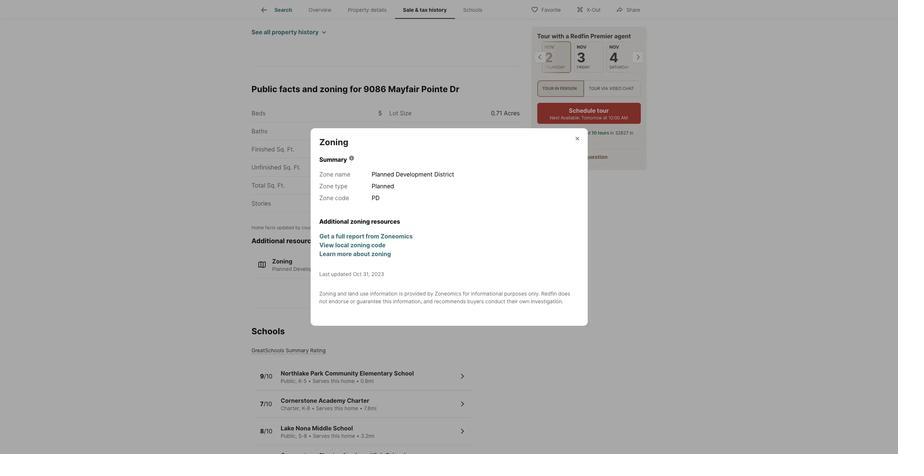 Task type: describe. For each thing, give the bounding box(es) containing it.
overview tab
[[301, 1, 340, 19]]

nov for 3
[[577, 44, 587, 50]]

get
[[320, 233, 330, 240]]

10:00
[[609, 115, 620, 121]]

county
[[390, 182, 410, 189]]

ask a question
[[571, 154, 608, 160]]

0 vertical spatial redfin
[[571, 32, 590, 40]]

a for ask a question
[[582, 154, 585, 160]]

their
[[507, 298, 518, 305]]

zone for zone type
[[320, 183, 334, 190]]

property details
[[348, 7, 387, 13]]

days
[[578, 137, 588, 142]]

buyers
[[468, 298, 484, 305]]

mayfair
[[388, 84, 420, 94]]

/10 for 9
[[264, 373, 273, 380]]

summary inside 'zoning' dialog
[[320, 156, 347, 163]]

planned for planned
[[372, 183, 394, 190]]

does
[[559, 291, 571, 297]]

2 horizontal spatial and
[[424, 298, 433, 305]]

1 vertical spatial and
[[338, 291, 347, 297]]

8 left the lake
[[260, 428, 264, 435]]

5 inside northlake park community elementary school public, k-5 • serves this home • 0.8mi
[[304, 378, 307, 384]]

baths
[[252, 128, 268, 135]]

0.71 acres
[[491, 109, 520, 117]]

unfinished sq. ft.
[[252, 164, 301, 171]]

out
[[592, 6, 601, 13]]

acres
[[504, 109, 520, 117]]

nov for 4
[[610, 44, 620, 50]]

0 horizontal spatial and
[[302, 84, 318, 94]]

• right 5-
[[309, 433, 312, 439]]

am
[[621, 115, 628, 121]]

investigation.
[[531, 298, 564, 305]]

led
[[585, 130, 591, 136]]

/10 for 7
[[264, 400, 272, 408]]

updated inside 'zoning' dialog
[[331, 271, 352, 277]]

1 vertical spatial schools
[[252, 326, 285, 337]]

information
[[370, 291, 398, 297]]

0 vertical spatial a
[[566, 32, 570, 40]]

question
[[586, 154, 608, 160]]

development inside zoning planned development district
[[293, 266, 326, 272]]

unfinished
[[252, 164, 282, 171]]

schools inside schools tab
[[463, 7, 483, 13]]

ft. for total sq. ft.
[[278, 182, 285, 189]]

tax
[[420, 7, 428, 13]]

finished sq. ft.
[[252, 146, 295, 153]]

academy
[[319, 397, 346, 405]]

view local zoning code link
[[320, 241, 571, 250]]

planned for planned development district
[[372, 171, 394, 178]]

share button
[[610, 2, 647, 17]]

ft. for unfinished sq. ft.
[[294, 164, 301, 171]]

8 inside cornerstone academy charter charter, k-8 • serves this home • 7.8mi
[[307, 405, 310, 412]]

serves inside northlake park community elementary school public, k-5 • serves this home • 0.8mi
[[313, 378, 330, 384]]

favorite button
[[525, 2, 568, 17]]

tour for tour via video chat
[[589, 86, 601, 91]]

zoneomics inside get a full report from zoneomics view local zoning code learn more about zoning
[[381, 233, 413, 240]]

ask a question link
[[571, 154, 608, 160]]

about
[[353, 250, 370, 258]]

name
[[335, 171, 351, 178]]

0 horizontal spatial summary
[[286, 347, 309, 353]]

share
[[627, 6, 641, 13]]

7.8mi
[[364, 405, 377, 412]]

more
[[337, 250, 352, 258]]

this inside northlake park community elementary school public, k-5 • serves this home • 0.8mi
[[331, 378, 340, 384]]

0 vertical spatial updated
[[277, 225, 294, 230]]

charter,
[[281, 405, 301, 412]]

dr
[[450, 84, 460, 94]]

this inside lake nona middle school public, 5-8 • serves this home • 3.2mi
[[331, 433, 340, 439]]

zone type
[[320, 183, 348, 190]]

zone code
[[320, 194, 349, 202]]

tour via video chat
[[589, 86, 634, 91]]

tab list containing search
[[252, 0, 497, 19]]

.
[[367, 225, 368, 230]]

public, inside lake nona middle school public, 5-8 • serves this home • 3.2mi
[[281, 433, 297, 439]]

report
[[347, 233, 365, 240]]

0.8mi
[[361, 378, 374, 384]]

district inside zoning name, type, and code element
[[435, 171, 454, 178]]

zone name
[[320, 171, 351, 178]]

sale
[[403, 7, 414, 13]]

overview
[[309, 7, 332, 13]]

schedule
[[569, 107, 596, 114]]

additional for additional resources
[[252, 237, 285, 245]]

premier
[[591, 32, 613, 40]]

zoning for zoning planned development district
[[272, 258, 293, 265]]

7
[[260, 400, 264, 408]]

5-
[[299, 433, 304, 439]]

is
[[399, 291, 403, 297]]

1
[[379, 200, 382, 207]]

/10 for 8
[[264, 428, 273, 435]]

zoning dialog
[[311, 128, 588, 326]]

nona
[[296, 425, 311, 432]]

redfin inside zoning and land use information is provided by zoneomics for informational purposes only. redfin does not endorse or guarantee this information, and recommends buyers conduct their own investigation.
[[542, 291, 557, 297]]

pd
[[372, 194, 380, 202]]

tour
[[597, 107, 609, 114]]

4
[[610, 49, 619, 66]]

agent
[[615, 32, 631, 40]]

sq. for total
[[267, 182, 276, 189]]

zoning planned development district
[[272, 258, 345, 272]]

0 horizontal spatial oct
[[341, 225, 349, 230]]

in the last 30 days
[[554, 130, 634, 142]]

agents
[[569, 130, 583, 136]]

code inside get a full report from zoneomics view local zoning code learn more about zoning
[[372, 242, 386, 249]]

serves inside lake nona middle school public, 5-8 • serves this home • 3.2mi
[[313, 433, 330, 439]]

previous image
[[535, 51, 546, 63]]

1 horizontal spatial in
[[611, 130, 614, 136]]

get a full report from zoneomics link
[[320, 232, 571, 241]]

property details tab
[[340, 1, 395, 19]]

nov 3 friday
[[577, 44, 590, 70]]

next
[[550, 115, 560, 121]]

year renovated
[[390, 164, 433, 171]]

1 vertical spatial redfin
[[554, 130, 568, 136]]

9
[[260, 373, 264, 380]]

informational
[[471, 291, 503, 297]]

zone for zone code
[[320, 194, 334, 202]]

sale & tax history tab
[[395, 1, 455, 19]]

zoning for zoning and land use information is provided by zoneomics for informational purposes only. redfin does not endorse or guarantee this information, and recommends buyers conduct their own investigation.
[[320, 291, 336, 297]]

2023 inside 'zoning' dialog
[[372, 271, 384, 277]]

not
[[320, 298, 328, 305]]

middle
[[312, 425, 332, 432]]

home inside northlake park community elementary school public, k-5 • serves this home • 0.8mi
[[341, 378, 355, 384]]

3
[[577, 49, 586, 66]]

pointe
[[422, 84, 448, 94]]

sale & tax history
[[403, 7, 447, 13]]

endorse
[[329, 298, 349, 305]]

8 left style
[[379, 128, 382, 135]]



Task type: vqa. For each thing, say whether or not it's contained in the screenshot.
46
no



Task type: locate. For each thing, give the bounding box(es) containing it.
learn
[[320, 250, 336, 258]]

resources inside 'zoning' dialog
[[371, 218, 400, 225]]

1 vertical spatial for
[[463, 291, 470, 297]]

1 horizontal spatial a
[[566, 32, 570, 40]]

list box
[[537, 81, 641, 97]]

7 /10
[[260, 400, 272, 408]]

0 vertical spatial zoning
[[320, 137, 349, 148]]

northlake park community elementary school public, k-5 • serves this home • 0.8mi
[[281, 370, 414, 384]]

nov down agent
[[610, 44, 620, 50]]

2 vertical spatial a
[[331, 233, 335, 240]]

redfin agents led 10 tours in 32827
[[554, 130, 629, 136]]

1 horizontal spatial district
[[435, 171, 454, 178]]

0 horizontal spatial in
[[555, 86, 559, 91]]

sq. right unfinished
[[283, 164, 292, 171]]

0 horizontal spatial schools
[[252, 326, 285, 337]]

records
[[318, 225, 333, 230]]

2 vertical spatial planned
[[272, 266, 292, 272]]

zoning up "zone name"
[[320, 137, 349, 148]]

serves down the middle
[[313, 433, 330, 439]]

0 horizontal spatial district
[[327, 266, 345, 272]]

0 vertical spatial public,
[[281, 378, 297, 384]]

0 vertical spatial schools
[[463, 7, 483, 13]]

via
[[602, 86, 608, 91]]

only.
[[529, 291, 540, 297]]

zoning down additional resources
[[272, 258, 293, 265]]

1 vertical spatial a
[[582, 154, 585, 160]]

1 vertical spatial 5
[[304, 378, 307, 384]]

1 vertical spatial school
[[333, 425, 353, 432]]

zoning up not
[[320, 291, 336, 297]]

a for get a full report from zoneomics view local zoning code learn more about zoning
[[331, 233, 335, 240]]

planned down additional resources
[[272, 266, 292, 272]]

tab list
[[252, 0, 497, 19]]

home
[[252, 225, 264, 230]]

style
[[390, 128, 404, 135]]

serves down academy
[[316, 405, 333, 412]]

0 vertical spatial summary
[[320, 156, 347, 163]]

this down community
[[331, 378, 340, 384]]

1 vertical spatial sq.
[[283, 164, 292, 171]]

zoneomics up 'recommends'
[[435, 291, 462, 297]]

0 vertical spatial zoneomics
[[381, 233, 413, 240]]

community
[[325, 370, 359, 377]]

2 horizontal spatial a
[[582, 154, 585, 160]]

zoneomics inside zoning and land use information is provided by zoneomics for informational purposes only. redfin does not endorse or guarantee this information, and recommends buyers conduct their own investigation.
[[435, 291, 462, 297]]

home down community
[[341, 378, 355, 384]]

nov for 2
[[545, 44, 555, 50]]

home inside lake nona middle school public, 5-8 • serves this home • 3.2mi
[[342, 433, 355, 439]]

2 vertical spatial and
[[424, 298, 433, 305]]

0 vertical spatial home
[[341, 378, 355, 384]]

development down learn
[[293, 266, 326, 272]]

updated up additional resources
[[277, 225, 294, 230]]

search link
[[260, 6, 292, 14]]

1 horizontal spatial updated
[[331, 271, 352, 277]]

code down type
[[335, 194, 349, 202]]

tour for tour in person
[[543, 86, 554, 91]]

1 public, from the top
[[281, 378, 297, 384]]

a left full
[[331, 233, 335, 240]]

planned up "pd"
[[372, 183, 394, 190]]

planned inside zoning planned development district
[[272, 266, 292, 272]]

x-out button
[[570, 2, 607, 17]]

0 vertical spatial 2023
[[356, 225, 367, 230]]

nov 4 saturday
[[610, 44, 630, 70]]

3 nov from the left
[[610, 44, 620, 50]]

additional up full
[[320, 218, 349, 225]]

additional zoning resources
[[320, 218, 400, 225]]

home down the charter
[[345, 405, 358, 412]]

0 horizontal spatial for
[[350, 84, 362, 94]]

1 horizontal spatial facts
[[279, 84, 300, 94]]

planned development district
[[372, 171, 454, 178]]

county
[[302, 225, 316, 230]]

zoning
[[320, 137, 349, 148], [272, 258, 293, 265], [320, 291, 336, 297]]

public, down the lake
[[281, 433, 297, 439]]

5
[[379, 109, 382, 117], [304, 378, 307, 384]]

park
[[311, 370, 324, 377]]

0 vertical spatial facts
[[279, 84, 300, 94]]

in right tours
[[611, 130, 614, 136]]

this inside cornerstone academy charter charter, k-8 • serves this home • 7.8mi
[[334, 405, 343, 412]]

greatschools
[[252, 347, 284, 353]]

additional for additional zoning resources
[[320, 218, 349, 225]]

development inside zoning name, type, and code element
[[396, 171, 433, 178]]

school inside northlake park community elementary school public, k-5 • serves this home • 0.8mi
[[394, 370, 414, 377]]

2 vertical spatial redfin
[[542, 291, 557, 297]]

redfin up investigation.
[[542, 291, 557, 297]]

facts for public
[[279, 84, 300, 94]]

1 horizontal spatial code
[[372, 242, 386, 249]]

1 vertical spatial resources
[[287, 237, 319, 245]]

for inside zoning and land use information is provided by zoneomics for informational purposes only. redfin does not endorse or guarantee this information, and recommends buyers conduct their own investigation.
[[463, 291, 470, 297]]

serves inside cornerstone academy charter charter, k-8 • serves this home • 7.8mi
[[316, 405, 333, 412]]

lake
[[281, 425, 294, 432]]

1 vertical spatial summary
[[286, 347, 309, 353]]

zoning inside zoning planned development district
[[272, 258, 293, 265]]

• down cornerstone
[[312, 405, 315, 412]]

person
[[560, 86, 577, 91]]

resources down county
[[287, 237, 319, 245]]

sq. right finished
[[277, 146, 286, 153]]

family
[[470, 128, 488, 135]]

tours
[[598, 130, 610, 136]]

in inside in the last 30 days
[[630, 130, 634, 136]]

lot
[[390, 109, 399, 117]]

schools tab
[[455, 1, 491, 19]]

k- inside northlake park community elementary school public, k-5 • serves this home • 0.8mi
[[299, 378, 304, 384]]

1 vertical spatial k-
[[302, 405, 307, 412]]

a right with
[[566, 32, 570, 40]]

k- inside cornerstone academy charter charter, k-8 • serves this home • 7.8mi
[[302, 405, 307, 412]]

2 public, from the top
[[281, 433, 297, 439]]

0 horizontal spatial development
[[293, 266, 326, 272]]

redfin
[[571, 32, 590, 40], [554, 130, 568, 136], [542, 291, 557, 297]]

0 horizontal spatial school
[[333, 425, 353, 432]]

summary
[[320, 156, 347, 163], [286, 347, 309, 353]]

school
[[394, 370, 414, 377], [333, 425, 353, 432]]

zoning element
[[320, 128, 357, 148]]

• down park
[[308, 378, 311, 384]]

tour for tour with a redfin premier agent
[[537, 32, 551, 40]]

1 vertical spatial zoning
[[272, 258, 293, 265]]

updated right last at the bottom of the page
[[331, 271, 352, 277]]

tour left the via on the right top of page
[[589, 86, 601, 91]]

local
[[335, 242, 349, 249]]

1 vertical spatial serves
[[316, 405, 333, 412]]

1 horizontal spatial development
[[396, 171, 433, 178]]

2
[[545, 49, 553, 66]]

home inside cornerstone academy charter charter, k-8 • serves this home • 7.8mi
[[345, 405, 358, 412]]

1 vertical spatial planned
[[372, 183, 394, 190]]

this down the middle
[[331, 433, 340, 439]]

8 down cornerstone
[[307, 405, 310, 412]]

for up buyers
[[463, 291, 470, 297]]

home left 3.2mi
[[342, 433, 355, 439]]

zoning inside zoning and land use information is provided by zoneomics for informational purposes only. redfin does not endorse or guarantee this information, and recommends buyers conduct their own investigation.
[[320, 291, 336, 297]]

school right the middle
[[333, 425, 353, 432]]

district down learn
[[327, 266, 345, 272]]

and
[[302, 84, 318, 94], [338, 291, 347, 297], [424, 298, 433, 305]]

1 horizontal spatial zoneomics
[[435, 291, 462, 297]]

8 down nona
[[304, 433, 307, 439]]

facts for home
[[265, 225, 276, 230]]

0 vertical spatial 5
[[379, 109, 382, 117]]

guarantee
[[357, 298, 382, 305]]

0.71
[[491, 109, 503, 117]]

sq. for finished
[[277, 146, 286, 153]]

1 vertical spatial ft.
[[294, 164, 301, 171]]

1 vertical spatial additional
[[252, 237, 285, 245]]

2 zone from the top
[[320, 183, 334, 190]]

2 vertical spatial serves
[[313, 433, 330, 439]]

nov inside nov 4 saturday
[[610, 44, 620, 50]]

tour left with
[[537, 32, 551, 40]]

0 vertical spatial /10
[[264, 373, 273, 380]]

single family residential
[[451, 128, 520, 135]]

conduct
[[486, 298, 506, 305]]

x-out
[[587, 6, 601, 13]]

this down academy
[[334, 405, 343, 412]]

0 vertical spatial code
[[335, 194, 349, 202]]

this down information
[[383, 298, 392, 305]]

0 vertical spatial district
[[435, 171, 454, 178]]

k- down northlake
[[299, 378, 304, 384]]

saturday
[[610, 65, 630, 70]]

last
[[563, 137, 570, 142]]

planned up '8,000'
[[372, 171, 394, 178]]

a
[[566, 32, 570, 40], [582, 154, 585, 160], [331, 233, 335, 240]]

zoneomics right from
[[381, 233, 413, 240]]

at
[[604, 115, 608, 121]]

facts
[[279, 84, 300, 94], [265, 225, 276, 230]]

greatschools summary rating
[[252, 347, 326, 353]]

next image
[[632, 51, 644, 63]]

nov 2 thursday
[[545, 44, 566, 70]]

zone up zone type
[[320, 171, 334, 178]]

serves
[[313, 378, 330, 384], [316, 405, 333, 412], [313, 433, 330, 439]]

get a full report from zoneomics view local zoning code learn more about zoning
[[320, 233, 413, 258]]

from
[[366, 233, 379, 240]]

1 nov from the left
[[545, 44, 555, 50]]

schools up greatschools on the left bottom of page
[[252, 326, 285, 337]]

1 vertical spatial development
[[293, 266, 326, 272]]

district right renovated
[[435, 171, 454, 178]]

last updated oct 31, 2023
[[320, 271, 384, 277]]

0 horizontal spatial nov
[[545, 44, 555, 50]]

1 horizontal spatial summary
[[320, 156, 347, 163]]

cornerstone academy charter charter, k-8 • serves this home • 7.8mi
[[281, 397, 377, 412]]

zoning
[[320, 84, 348, 94], [350, 218, 370, 225], [351, 242, 370, 249], [372, 250, 391, 258]]

with
[[552, 32, 565, 40]]

ft. up unfinished sq. ft.
[[287, 146, 295, 153]]

nov down tour with a redfin premier agent
[[577, 44, 587, 50]]

None button
[[542, 41, 572, 73], [575, 42, 604, 73], [607, 42, 637, 73], [542, 41, 572, 73], [575, 42, 604, 73], [607, 42, 637, 73]]

0 horizontal spatial resources
[[287, 237, 319, 245]]

nov inside "nov 3 friday"
[[577, 44, 587, 50]]

0 vertical spatial planned
[[372, 171, 394, 178]]

0 vertical spatial for
[[350, 84, 362, 94]]

public, inside northlake park community elementary school public, k-5 • serves this home • 0.8mi
[[281, 378, 297, 384]]

1 horizontal spatial 2023
[[372, 271, 384, 277]]

oct left the 31,
[[353, 271, 362, 277]]

5 left lot
[[379, 109, 382, 117]]

full
[[336, 233, 345, 240]]

resources down 1 on the left
[[371, 218, 400, 225]]

1 vertical spatial /10
[[264, 400, 272, 408]]

30
[[571, 137, 577, 142]]

schools
[[463, 7, 483, 13], [252, 326, 285, 337]]

2 vertical spatial zone
[[320, 194, 334, 202]]

sq. right total
[[267, 182, 276, 189]]

0 vertical spatial by
[[296, 225, 301, 230]]

ft. for finished sq. ft.
[[287, 146, 295, 153]]

8 /10
[[260, 428, 273, 435]]

code down from
[[372, 242, 386, 249]]

0 vertical spatial zone
[[320, 171, 334, 178]]

0 vertical spatial development
[[396, 171, 433, 178]]

1 vertical spatial public,
[[281, 433, 297, 439]]

district inside zoning planned development district
[[327, 266, 345, 272]]

zoning for zoning
[[320, 137, 349, 148]]

1 vertical spatial facts
[[265, 225, 276, 230]]

/10 left the lake
[[264, 428, 273, 435]]

1 vertical spatial code
[[372, 242, 386, 249]]

1 vertical spatial zoneomics
[[435, 291, 462, 297]]

1 zone from the top
[[320, 171, 334, 178]]

1 vertical spatial zone
[[320, 183, 334, 190]]

chat
[[623, 86, 634, 91]]

nov
[[545, 44, 555, 50], [577, 44, 587, 50], [610, 44, 620, 50]]

2 vertical spatial ft.
[[278, 182, 285, 189]]

1 horizontal spatial 5
[[379, 109, 382, 117]]

2023
[[356, 225, 367, 230], [372, 271, 384, 277]]

2 vertical spatial /10
[[264, 428, 273, 435]]

10
[[592, 130, 597, 136]]

oct left 11,
[[341, 225, 349, 230]]

public
[[252, 84, 277, 94]]

redfin up "nov 3 friday"
[[571, 32, 590, 40]]

0 horizontal spatial additional
[[252, 237, 285, 245]]

serves down park
[[313, 378, 330, 384]]

oct 11, 2023 .
[[341, 225, 368, 230]]

1 vertical spatial updated
[[331, 271, 352, 277]]

thursday
[[545, 65, 566, 70]]

0 vertical spatial resources
[[371, 218, 400, 225]]

view
[[320, 242, 334, 249]]

tomorrow
[[582, 115, 602, 121]]

public facts and zoning for 9086 mayfair pointe dr
[[252, 84, 460, 94]]

schedule tour next available: tomorrow at 10:00 am
[[550, 107, 628, 121]]

this inside zoning and land use information is provided by zoneomics for informational purposes only. redfin does not endorse or guarantee this information, and recommends buyers conduct their own investigation.
[[383, 298, 392, 305]]

/10 left charter,
[[264, 400, 272, 408]]

0 vertical spatial school
[[394, 370, 414, 377]]

0 vertical spatial sq.
[[277, 146, 286, 153]]

2023 right 11,
[[356, 225, 367, 230]]

size
[[400, 109, 412, 117]]

k-
[[299, 378, 304, 384], [302, 405, 307, 412]]

1 horizontal spatial school
[[394, 370, 414, 377]]

1 horizontal spatial schools
[[463, 7, 483, 13]]

k- down cornerstone
[[302, 405, 307, 412]]

a inside get a full report from zoneomics view local zoning code learn more about zoning
[[331, 233, 335, 240]]

2 horizontal spatial in
[[630, 130, 634, 136]]

0 horizontal spatial 5
[[304, 378, 307, 384]]

0 horizontal spatial 2023
[[356, 225, 367, 230]]

additional inside 'zoning' dialog
[[320, 218, 349, 225]]

stories
[[252, 200, 271, 207]]

1 horizontal spatial by
[[428, 291, 434, 297]]

or
[[350, 298, 355, 305]]

summary left the rating
[[286, 347, 309, 353]]

1 horizontal spatial resources
[[371, 218, 400, 225]]

in right 32827 at the top of the page
[[630, 130, 634, 136]]

/10 down greatschools on the left bottom of page
[[264, 373, 273, 380]]

school right elementary
[[394, 370, 414, 377]]

3 zone from the top
[[320, 194, 334, 202]]

2 vertical spatial home
[[342, 433, 355, 439]]

schools right history
[[463, 7, 483, 13]]

0 vertical spatial additional
[[320, 218, 349, 225]]

by left county
[[296, 225, 301, 230]]

summary up "zone name"
[[320, 156, 347, 163]]

0 horizontal spatial updated
[[277, 225, 294, 230]]

2 horizontal spatial nov
[[610, 44, 620, 50]]

2 nov from the left
[[577, 44, 587, 50]]

last
[[320, 271, 330, 277]]

2 vertical spatial sq.
[[267, 182, 276, 189]]

2 vertical spatial zoning
[[320, 291, 336, 297]]

type
[[335, 183, 348, 190]]

in left person
[[555, 86, 559, 91]]

0 vertical spatial oct
[[341, 225, 349, 230]]

1 horizontal spatial for
[[463, 291, 470, 297]]

public, down northlake
[[281, 378, 297, 384]]

31,
[[363, 271, 370, 277]]

zoning name, type, and code element
[[320, 170, 466, 205]]

a right ask at the top right of page
[[582, 154, 585, 160]]

redfin up the
[[554, 130, 568, 136]]

by right provided
[[428, 291, 434, 297]]

1 vertical spatial oct
[[353, 271, 362, 277]]

2023 right the 31,
[[372, 271, 384, 277]]

zone up zone code
[[320, 183, 334, 190]]

0 horizontal spatial by
[[296, 225, 301, 230]]

1 horizontal spatial oct
[[353, 271, 362, 277]]

oct inside 'zoning' dialog
[[353, 271, 362, 277]]

zoneomics
[[381, 233, 413, 240], [435, 291, 462, 297]]

school inside lake nona middle school public, 5-8 • serves this home • 3.2mi
[[333, 425, 353, 432]]

search
[[275, 7, 292, 13]]

for
[[350, 84, 362, 94], [463, 291, 470, 297]]

zone for zone name
[[320, 171, 334, 178]]

1 horizontal spatial nov
[[577, 44, 587, 50]]

nov down with
[[545, 44, 555, 50]]

details
[[371, 7, 387, 13]]

sq. for unfinished
[[283, 164, 292, 171]]

0 vertical spatial k-
[[299, 378, 304, 384]]

list box containing tour in person
[[537, 81, 641, 97]]

ft. down finished sq. ft.
[[294, 164, 301, 171]]

tour left person
[[543, 86, 554, 91]]

32827
[[616, 130, 629, 136]]

for left 9086 on the top of the page
[[350, 84, 362, 94]]

by inside zoning and land use information is provided by zoneomics for informational purposes only. redfin does not endorse or guarantee this information, and recommends buyers conduct their own investigation.
[[428, 291, 434, 297]]

facts right home
[[265, 225, 276, 230]]

property
[[348, 7, 369, 13]]

0 horizontal spatial a
[[331, 233, 335, 240]]

0 vertical spatial serves
[[313, 378, 330, 384]]

• left 3.2mi
[[357, 433, 360, 439]]

tour with a redfin premier agent
[[537, 32, 631, 40]]

rating
[[310, 347, 326, 353]]

• down the charter
[[360, 405, 363, 412]]

zone down zone type
[[320, 194, 334, 202]]

nov inside nov 2 thursday
[[545, 44, 555, 50]]

1 vertical spatial home
[[345, 405, 358, 412]]

ft. down unfinished sq. ft.
[[278, 182, 285, 189]]

development up county
[[396, 171, 433, 178]]

facts right the public on the left top of page
[[279, 84, 300, 94]]

5 down northlake
[[304, 378, 307, 384]]

additional down home
[[252, 237, 285, 245]]

• left 0.8mi in the left bottom of the page
[[356, 378, 359, 384]]

8 inside lake nona middle school public, 5-8 • serves this home • 3.2mi
[[304, 433, 307, 439]]



